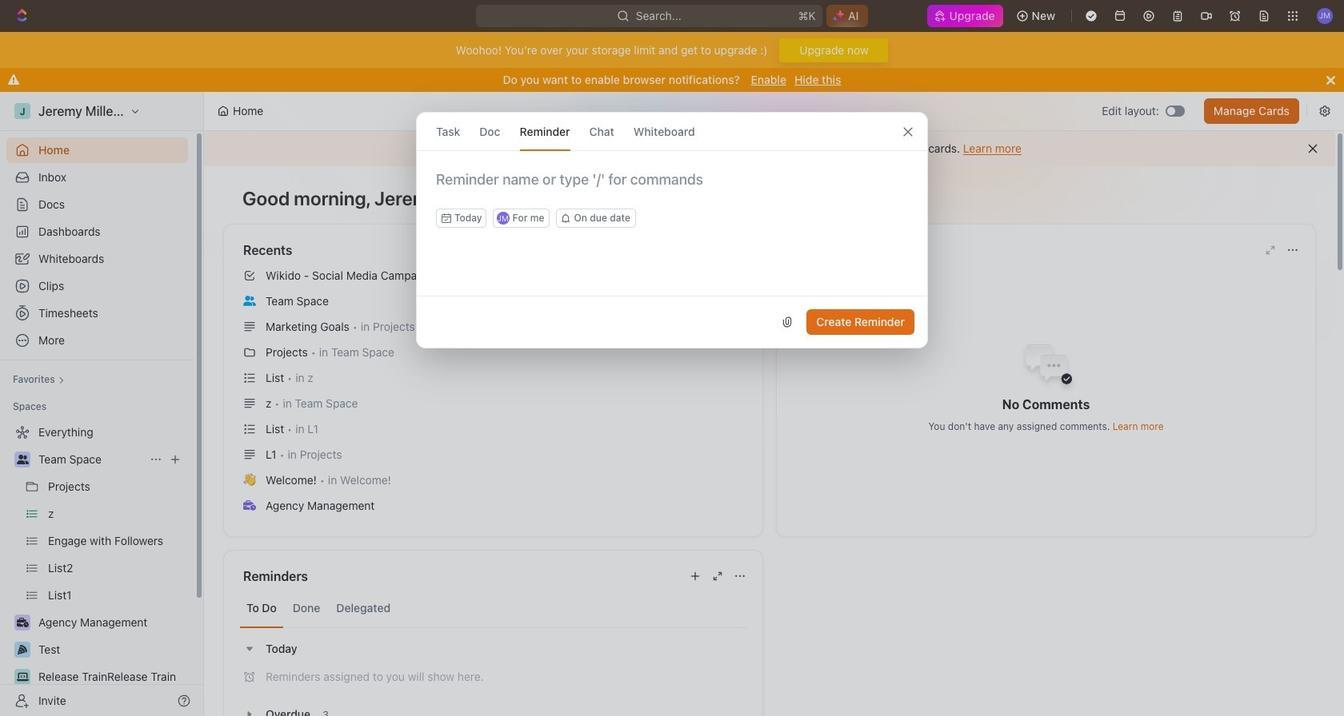 Task type: vqa. For each thing, say whether or not it's contained in the screenshot.
Sidebar navigation
yes



Task type: describe. For each thing, give the bounding box(es) containing it.
Reminder na﻿me or type '/' for commands text field
[[417, 170, 927, 209]]

user group image
[[243, 296, 256, 306]]

business time image
[[243, 501, 256, 511]]



Task type: locate. For each thing, give the bounding box(es) containing it.
alert
[[204, 131, 1335, 166]]

sidebar navigation
[[0, 92, 204, 717]]

dialog
[[416, 112, 928, 349]]

user group image
[[16, 455, 28, 465]]

tab list
[[240, 590, 747, 629]]



